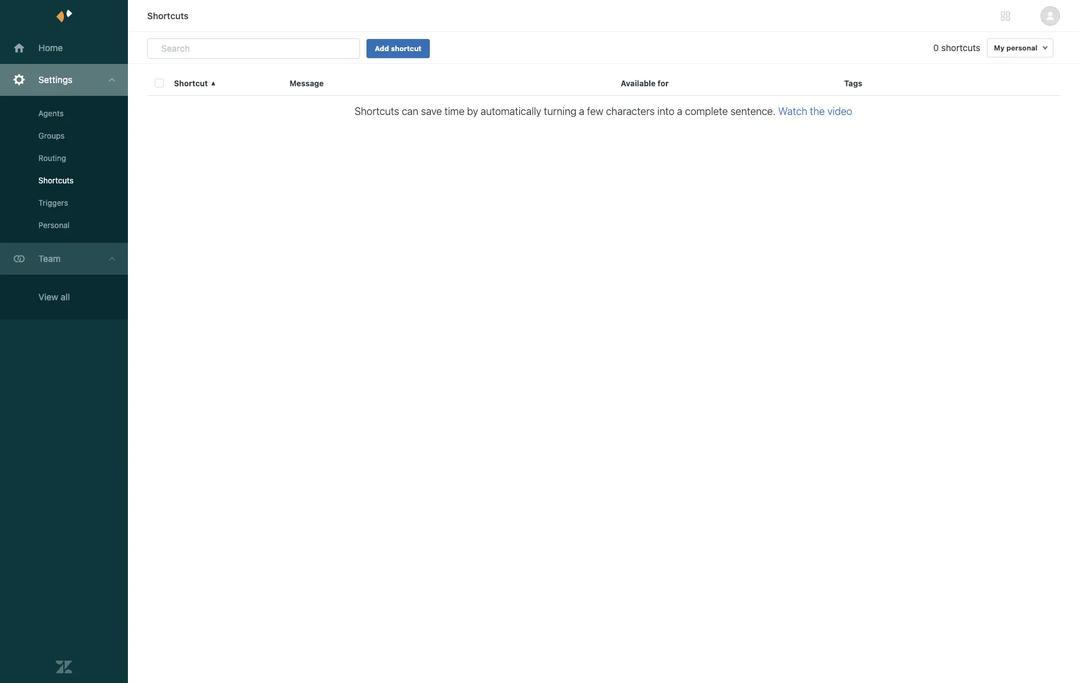 Task type: vqa. For each thing, say whether or not it's contained in the screenshot.
Admin image
no



Task type: describe. For each thing, give the bounding box(es) containing it.
for
[[658, 78, 669, 88]]

add shortcut
[[375, 44, 421, 52]]

add
[[375, 44, 389, 52]]

tags column header
[[836, 70, 1060, 96]]

Search field
[[161, 43, 337, 54]]

message
[[290, 78, 324, 88]]

0
[[933, 42, 939, 53]]

message column header
[[282, 70, 613, 96]]

few
[[587, 106, 603, 117]]

personal
[[1006, 43, 1037, 52]]

my personal button
[[987, 38, 1053, 58]]

into
[[657, 106, 674, 117]]

my personal
[[994, 43, 1037, 52]]

tags
[[844, 78, 862, 88]]

turning
[[544, 106, 576, 117]]

2 a from the left
[[677, 106, 682, 117]]

can
[[402, 106, 418, 117]]

0 shortcuts
[[933, 42, 980, 53]]

video
[[827, 106, 852, 117]]

complete
[[685, 106, 728, 117]]

table containing shortcuts can save time by automatically turning a few characters into a complete sentence.
[[147, 70, 1069, 684]]

1 horizontal spatial shortcuts
[[147, 10, 189, 21]]

shortcuts can save time by automatically turning a few characters into a complete sentence. watch the video
[[355, 106, 852, 117]]

characters
[[606, 106, 655, 117]]

1 a from the left
[[579, 106, 584, 117]]

available for column header
[[613, 70, 836, 96]]

personal
[[38, 221, 70, 230]]

routing
[[38, 154, 66, 163]]

shortcuts
[[941, 42, 980, 53]]

zendesk products image
[[1001, 12, 1010, 20]]

save
[[421, 106, 442, 117]]

1 vertical spatial shortcuts
[[355, 106, 399, 117]]

view
[[38, 292, 58, 303]]

agents
[[38, 109, 64, 118]]

my
[[994, 43, 1005, 52]]

triggers
[[38, 198, 68, 208]]



Task type: locate. For each thing, give the bounding box(es) containing it.
0 horizontal spatial shortcuts
[[38, 176, 74, 185]]

shortcuts
[[147, 10, 189, 21], [355, 106, 399, 117], [38, 176, 74, 185]]

available for
[[621, 78, 669, 88]]

shortcut column header
[[166, 70, 282, 96]]

all
[[61, 292, 70, 303]]

groups
[[38, 131, 65, 141]]

watch the video link
[[778, 106, 852, 117]]

time
[[445, 106, 464, 117]]

by
[[467, 106, 478, 117]]

0 vertical spatial shortcuts
[[147, 10, 189, 21]]

shortcut
[[174, 78, 208, 88]]

shortcut
[[391, 44, 421, 52]]

add shortcut button
[[366, 39, 430, 58]]

1 horizontal spatial a
[[677, 106, 682, 117]]

the
[[810, 106, 825, 117]]

row
[[147, 70, 1060, 96]]

a left few
[[579, 106, 584, 117]]

a
[[579, 106, 584, 117], [677, 106, 682, 117]]

sentence.
[[730, 106, 776, 117]]

0 horizontal spatial a
[[579, 106, 584, 117]]

row containing shortcut
[[147, 70, 1060, 96]]

2 horizontal spatial shortcuts
[[355, 106, 399, 117]]

available
[[621, 78, 656, 88]]

automatically
[[481, 106, 541, 117]]

team
[[38, 253, 61, 264]]

view all
[[38, 292, 70, 303]]

table
[[147, 70, 1069, 684]]

watch
[[778, 106, 807, 117]]

home
[[38, 42, 63, 53]]

2 vertical spatial shortcuts
[[38, 176, 74, 185]]

settings
[[38, 74, 73, 85]]

a right into
[[677, 106, 682, 117]]



